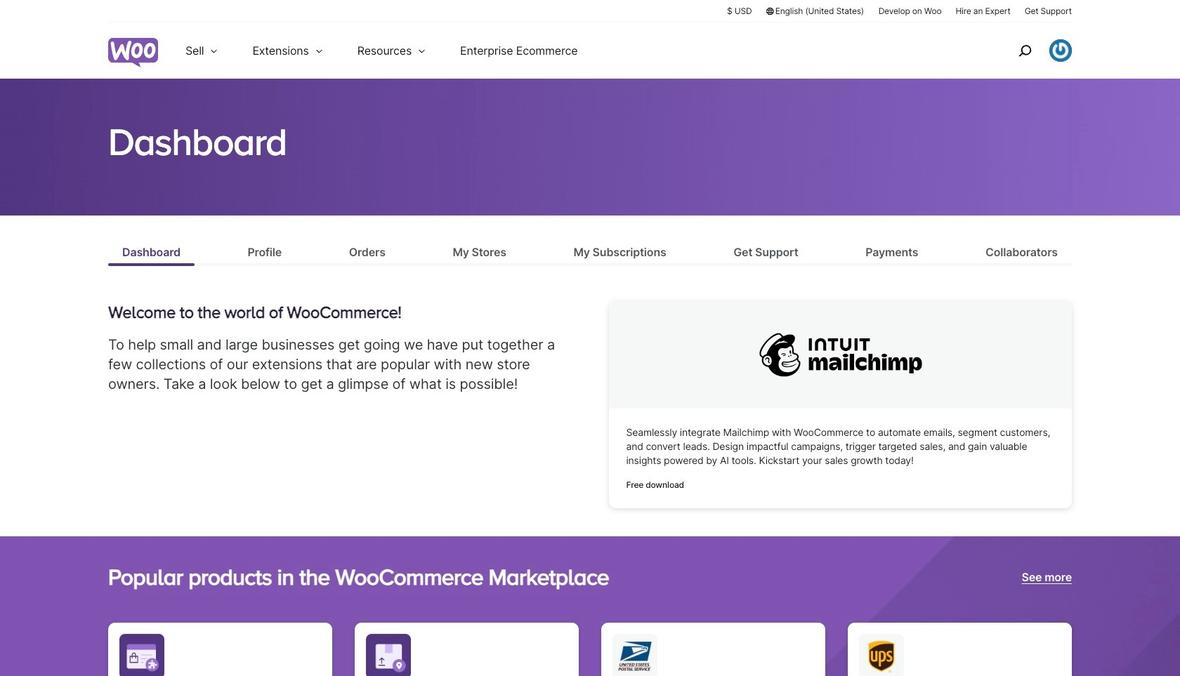Task type: vqa. For each thing, say whether or not it's contained in the screenshot.
2nd angle down image from the right
no



Task type: describe. For each thing, give the bounding box(es) containing it.
open account menu image
[[1050, 39, 1073, 62]]



Task type: locate. For each thing, give the bounding box(es) containing it.
service navigation menu element
[[989, 28, 1073, 73]]

search image
[[1014, 39, 1037, 62]]



